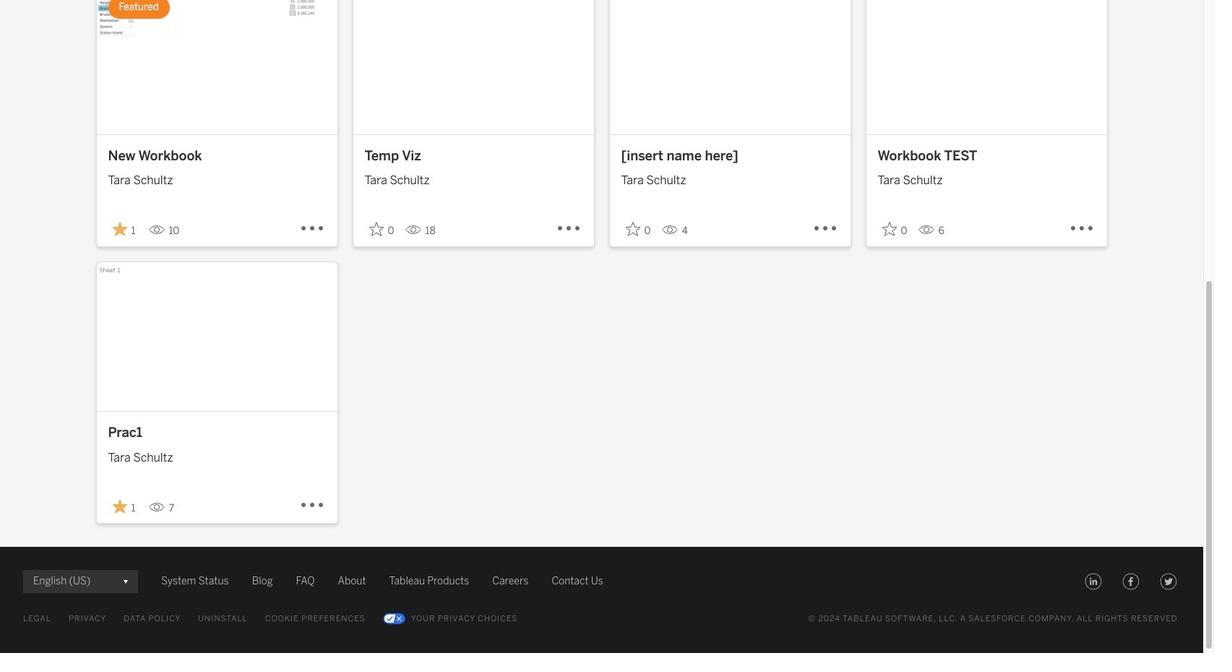 Task type: locate. For each thing, give the bounding box(es) containing it.
0 horizontal spatial add favorite button
[[365, 218, 400, 242]]

add favorite image for third add favorite button from the left
[[883, 222, 897, 237]]

remove favorite image
[[112, 499, 127, 514]]

1 horizontal spatial add favorite button
[[622, 218, 656, 242]]

2 horizontal spatial more actions image
[[813, 216, 839, 242]]

workbook thumbnail image for 1st add favorite button from the left
[[353, 0, 594, 134]]

2 add favorite button from the left
[[622, 218, 656, 242]]

remove favorite button for 1st more actions image from the left
[[108, 218, 143, 242]]

0 horizontal spatial add favorite image
[[369, 222, 384, 237]]

1 remove favorite button from the top
[[108, 218, 143, 242]]

3 add favorite image from the left
[[883, 222, 897, 237]]

0 horizontal spatial more actions image
[[300, 216, 326, 242]]

0 vertical spatial remove favorite button
[[108, 218, 143, 242]]

Remove Favorite button
[[108, 218, 143, 242], [108, 495, 143, 519]]

featured element
[[108, 0, 170, 19]]

add favorite image
[[369, 222, 384, 237], [626, 222, 640, 237], [883, 222, 897, 237]]

more actions image for second add favorite button from left
[[813, 216, 839, 242]]

2 more actions image from the left
[[556, 216, 582, 242]]

1 add favorite image from the left
[[369, 222, 384, 237]]

1 vertical spatial remove favorite button
[[108, 495, 143, 519]]

more actions image
[[300, 493, 326, 519]]

1 horizontal spatial more actions image
[[556, 216, 582, 242]]

1 more actions image from the left
[[300, 216, 326, 242]]

more actions image
[[300, 216, 326, 242], [556, 216, 582, 242], [813, 216, 839, 242]]

Add Favorite button
[[365, 218, 400, 242], [622, 218, 656, 242], [878, 218, 913, 242]]

more actions image for 1st add favorite button from the left
[[556, 216, 582, 242]]

2 horizontal spatial add favorite button
[[878, 218, 913, 242]]

3 more actions image from the left
[[813, 216, 839, 242]]

2 horizontal spatial add favorite image
[[883, 222, 897, 237]]

3 add favorite button from the left
[[878, 218, 913, 242]]

1 horizontal spatial add favorite image
[[626, 222, 640, 237]]

2 add favorite image from the left
[[626, 222, 640, 237]]

workbook thumbnail image
[[97, 0, 337, 134], [353, 0, 594, 134], [610, 0, 851, 134], [867, 0, 1107, 134], [97, 262, 337, 412]]

2 remove favorite button from the top
[[108, 495, 143, 519]]



Task type: describe. For each thing, give the bounding box(es) containing it.
add favorite image for second add favorite button from left
[[626, 222, 640, 237]]

add favorite image for 1st add favorite button from the left
[[369, 222, 384, 237]]

remove favorite image
[[112, 222, 127, 237]]

workbook thumbnail image for second add favorite button from left
[[610, 0, 851, 134]]

selected language element
[[33, 571, 128, 594]]

remove favorite button for more actions icon
[[108, 495, 143, 519]]

1 add favorite button from the left
[[365, 218, 400, 242]]

workbook thumbnail image for more actions icon's remove favorite button
[[97, 262, 337, 412]]



Task type: vqa. For each thing, say whether or not it's contained in the screenshot.
10 related to 10 hacks to make your dashboard GREAT! by Louis Yu
no



